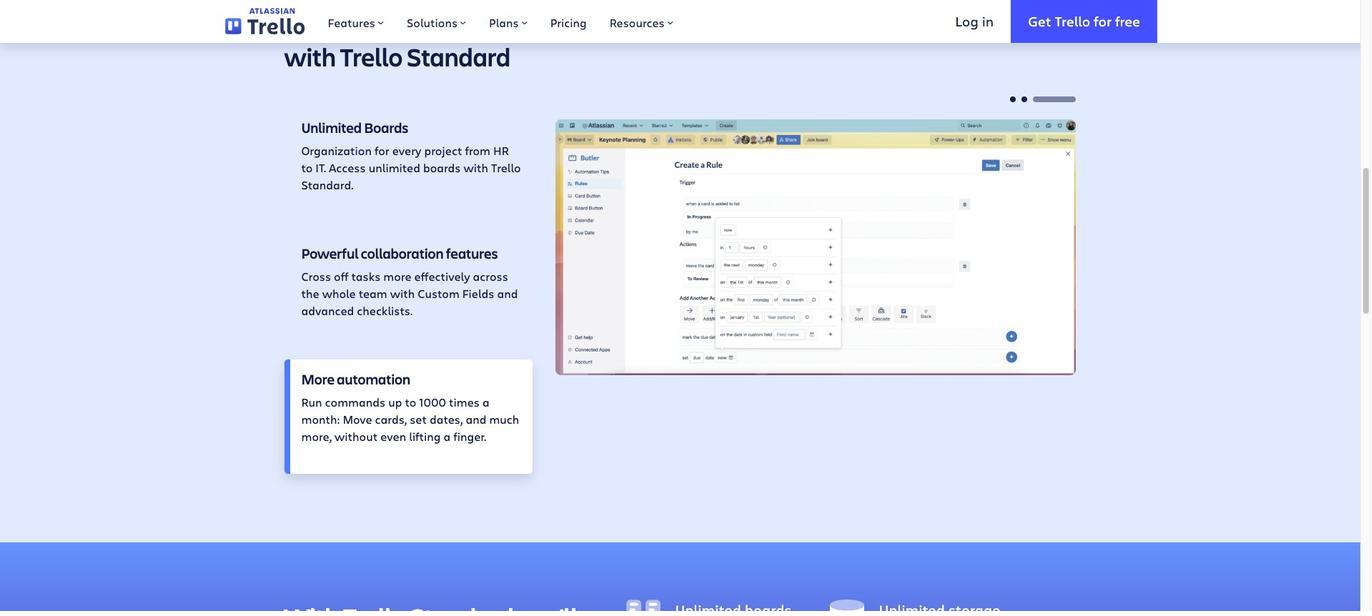 Task type: describe. For each thing, give the bounding box(es) containing it.
and inside more automation run commands up to 1000 times a month: move cards, set dates, and much more, without even lifting a finger.
[[466, 412, 486, 427]]

resources button
[[598, 0, 685, 43]]

features
[[328, 15, 375, 30]]

standard
[[407, 39, 510, 74]]

boards
[[364, 118, 408, 137]]

resources
[[610, 15, 665, 30]]

more automation run commands up to 1000 times a month: move cards, set dates, and much more, without even lifting a finger.
[[301, 370, 519, 444]]

commands
[[325, 395, 385, 410]]

it.
[[316, 160, 326, 175]]

organization
[[301, 143, 372, 158]]

trello inside maximize project productivity with trello standard
[[340, 39, 403, 74]]

cards,
[[375, 412, 407, 427]]

features button
[[316, 0, 395, 43]]

unlimited
[[369, 160, 420, 175]]

set
[[410, 412, 427, 427]]

productivity
[[483, 5, 617, 39]]

hr
[[493, 143, 509, 158]]

with inside unlimited boards organization for every project from hr to it. access unlimited boards with trello standard.
[[464, 160, 488, 175]]

log
[[955, 12, 979, 30]]

trello inside unlimited boards organization for every project from hr to it. access unlimited boards with trello standard.
[[491, 160, 521, 175]]

more,
[[301, 429, 332, 444]]

times
[[449, 395, 480, 410]]

plans button
[[478, 0, 539, 43]]

to inside more automation run commands up to 1000 times a month: move cards, set dates, and much more, without even lifting a finger.
[[405, 395, 416, 410]]

log in link
[[938, 0, 1011, 43]]

in
[[982, 12, 994, 30]]

powerful collaboration features cross off tasks more effectively across the whole team with custom fields and advanced checklists.
[[301, 244, 518, 318]]

much
[[489, 412, 519, 427]]

boards
[[423, 160, 461, 175]]

advanced
[[301, 303, 354, 318]]

lifting
[[409, 429, 441, 444]]

maximize
[[284, 5, 397, 39]]

to inside unlimited boards organization for every project from hr to it. access unlimited boards with trello standard.
[[301, 160, 313, 175]]

move
[[343, 412, 372, 427]]

maximize project productivity with trello standard
[[284, 5, 617, 74]]

the
[[301, 286, 319, 301]]

effectively
[[414, 269, 470, 284]]

fields
[[462, 286, 494, 301]]

whole
[[322, 286, 356, 301]]

dates,
[[430, 412, 463, 427]]

more
[[383, 269, 411, 284]]

features
[[446, 244, 498, 263]]

run
[[301, 395, 322, 410]]



Task type: vqa. For each thing, say whether or not it's contained in the screenshot.


Task type: locate. For each thing, give the bounding box(es) containing it.
trello right get
[[1055, 12, 1090, 30]]

1 vertical spatial to
[[405, 395, 416, 410]]

access
[[329, 160, 366, 175]]

0 horizontal spatial trello
[[340, 39, 403, 74]]

2 horizontal spatial with
[[464, 160, 488, 175]]

with
[[284, 39, 336, 74], [464, 160, 488, 175], [390, 286, 415, 301]]

1 vertical spatial and
[[466, 412, 486, 427]]

0 horizontal spatial and
[[466, 412, 486, 427]]

0 horizontal spatial with
[[284, 39, 336, 74]]

unlimited
[[301, 118, 362, 137]]

solutions button
[[395, 0, 478, 43]]

off
[[334, 269, 349, 284]]

trello inside the get trello for free link
[[1055, 12, 1090, 30]]

1 horizontal spatial trello
[[491, 160, 521, 175]]

1 vertical spatial for
[[375, 143, 389, 158]]

and inside powerful collaboration features cross off tasks more effectively across the whole team with custom fields and advanced checklists.
[[497, 286, 518, 301]]

without
[[335, 429, 378, 444]]

up
[[388, 395, 402, 410]]

free
[[1115, 12, 1140, 30]]

1 horizontal spatial to
[[405, 395, 416, 410]]

finger.
[[453, 429, 486, 444]]

2 vertical spatial with
[[390, 286, 415, 301]]

with down features
[[284, 39, 336, 74]]

collaboration
[[361, 244, 444, 263]]

1 horizontal spatial and
[[497, 286, 518, 301]]

2 horizontal spatial trello
[[1055, 12, 1090, 30]]

project inside unlimited boards organization for every project from hr to it. access unlimited boards with trello standard.
[[424, 143, 462, 158]]

to left it.
[[301, 160, 313, 175]]

0 vertical spatial and
[[497, 286, 518, 301]]

1 vertical spatial project
[[424, 143, 462, 158]]

from
[[465, 143, 490, 158]]

0 vertical spatial a
[[483, 395, 490, 410]]

and up finger.
[[466, 412, 486, 427]]

2 vertical spatial trello
[[491, 160, 521, 175]]

powerful
[[301, 244, 359, 263]]

tasks
[[351, 269, 381, 284]]

month:
[[301, 412, 340, 427]]

with inside maximize project productivity with trello standard
[[284, 39, 336, 74]]

trello down hr
[[491, 160, 521, 175]]

custom
[[418, 286, 460, 301]]

0 horizontal spatial for
[[375, 143, 389, 158]]

project
[[401, 5, 479, 39], [424, 143, 462, 158]]

across
[[473, 269, 508, 284]]

1 horizontal spatial for
[[1094, 12, 1112, 30]]

log in
[[955, 12, 994, 30]]

for left the free
[[1094, 12, 1112, 30]]

a right times
[[483, 395, 490, 410]]

solutions
[[407, 15, 458, 30]]

0 horizontal spatial a
[[444, 429, 451, 444]]

1 horizontal spatial a
[[483, 395, 490, 410]]

to
[[301, 160, 313, 175], [405, 395, 416, 410]]

with down more
[[390, 286, 415, 301]]

0 vertical spatial for
[[1094, 12, 1112, 30]]

pricing
[[550, 15, 587, 30]]

project left "plans"
[[401, 5, 479, 39]]

cross
[[301, 269, 331, 284]]

and down across
[[497, 286, 518, 301]]

and
[[497, 286, 518, 301], [466, 412, 486, 427]]

get trello for free
[[1028, 12, 1140, 30]]

with inside powerful collaboration features cross off tasks more effectively across the whole team with custom fields and advanced checklists.
[[390, 286, 415, 301]]

trello
[[1055, 12, 1090, 30], [340, 39, 403, 74], [491, 160, 521, 175]]

0 vertical spatial to
[[301, 160, 313, 175]]

plans
[[489, 15, 519, 30]]

for up the unlimited
[[375, 143, 389, 158]]

1 horizontal spatial with
[[390, 286, 415, 301]]

checklists.
[[357, 303, 413, 318]]

0 vertical spatial trello
[[1055, 12, 1090, 30]]

every
[[392, 143, 421, 158]]

a
[[483, 395, 490, 410], [444, 429, 451, 444]]

unlimited boards organization for every project from hr to it. access unlimited boards with trello standard.
[[301, 118, 521, 192]]

trello down features
[[340, 39, 403, 74]]

team
[[359, 286, 387, 301]]

0 vertical spatial with
[[284, 39, 336, 74]]

get
[[1028, 12, 1051, 30]]

for inside unlimited boards organization for every project from hr to it. access unlimited boards with trello standard.
[[375, 143, 389, 158]]

a down the dates,
[[444, 429, 451, 444]]

1 vertical spatial a
[[444, 429, 451, 444]]

for
[[1094, 12, 1112, 30], [375, 143, 389, 158]]

to right the up
[[405, 395, 416, 410]]

atlassian trello image
[[225, 8, 305, 35]]

standard.
[[301, 177, 353, 192]]

get trello for free link
[[1011, 0, 1157, 43]]

0 vertical spatial project
[[401, 5, 479, 39]]

project inside maximize project productivity with trello standard
[[401, 5, 479, 39]]

1000
[[419, 395, 446, 410]]

automation
[[337, 370, 410, 389]]

0 horizontal spatial to
[[301, 160, 313, 175]]

1 vertical spatial trello
[[340, 39, 403, 74]]

project up boards
[[424, 143, 462, 158]]

with down from at the top
[[464, 160, 488, 175]]

pricing link
[[539, 0, 598, 43]]

more
[[301, 370, 335, 389]]

1 vertical spatial with
[[464, 160, 488, 175]]

even
[[380, 429, 406, 444]]



